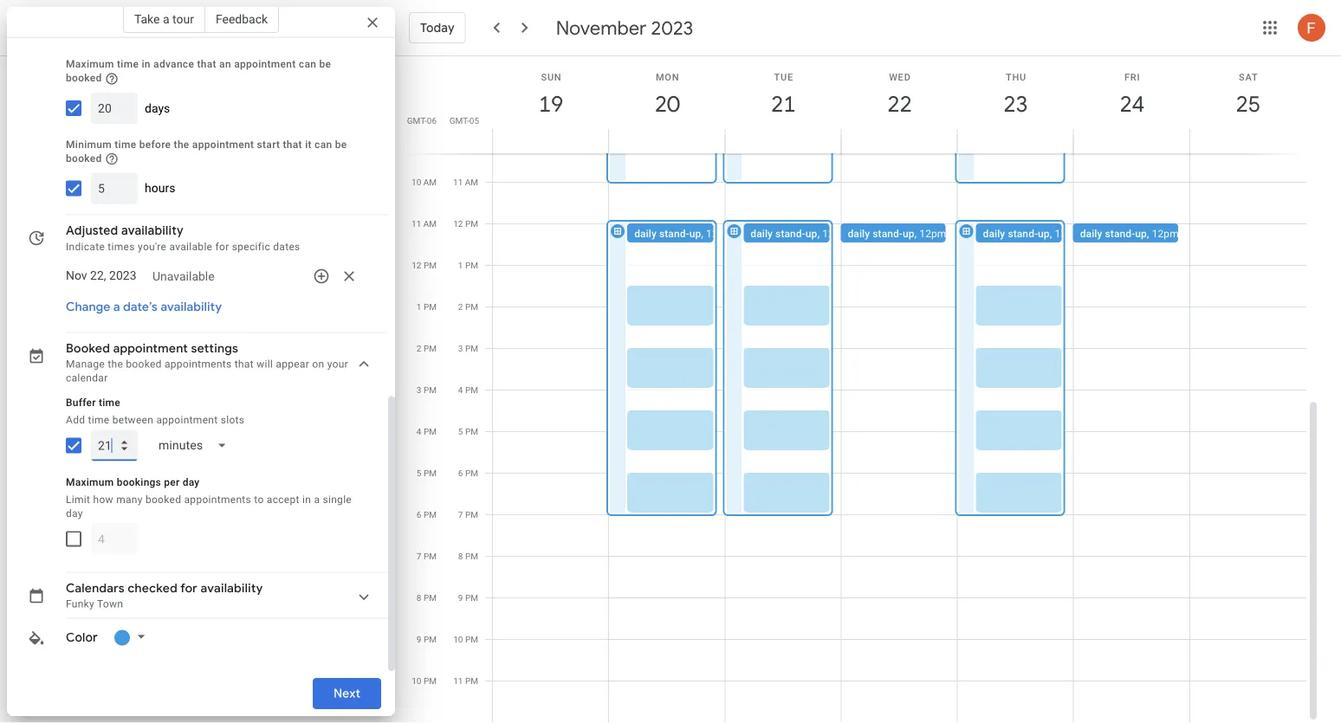 Task type: describe. For each thing, give the bounding box(es) containing it.
slots
[[221, 415, 245, 427]]

be inside maximum time in advance that an appointment can be booked
[[319, 59, 331, 71]]

tour
[[173, 12, 194, 26]]

it
[[305, 139, 312, 151]]

dates
[[273, 241, 300, 253]]

3 , from the left
[[915, 228, 917, 240]]

availability inside adjusted availability indicate times you're available for specific dates
[[121, 224, 184, 239]]

buffer
[[66, 397, 96, 409]]

manage
[[66, 359, 105, 371]]

1 stand- from the left
[[660, 228, 690, 240]]

1 vertical spatial 10
[[454, 635, 463, 645]]

2 daily stand-up , 12pm from the left
[[751, 228, 850, 240]]

5 12pm from the left
[[1153, 228, 1180, 240]]

Maximum days in advance that an appointment can be booked number field
[[98, 93, 131, 124]]

2 daily from the left
[[751, 228, 773, 240]]

0 vertical spatial 12 pm
[[454, 218, 479, 229]]

5 daily stand-up , 12pm from the left
[[1081, 228, 1180, 240]]

appointment inside booked appointment settings manage the booked appointments that will appear on your calendar
[[113, 342, 188, 357]]

the inside minimum time before the appointment start that it can be booked
[[174, 139, 189, 151]]

1 vertical spatial 1
[[417, 302, 422, 312]]

0 horizontal spatial 5
[[417, 468, 422, 479]]

5 , from the left
[[1148, 228, 1150, 240]]

gmt-06
[[407, 115, 437, 126]]

am down 06
[[424, 177, 437, 187]]

0 horizontal spatial 4 pm
[[417, 427, 437, 437]]

4 up from the left
[[1039, 228, 1050, 240]]

next button
[[313, 674, 381, 715]]

saturday, november 25 element
[[1229, 84, 1269, 124]]

0 vertical spatial 6
[[458, 468, 463, 479]]

2 , from the left
[[818, 228, 820, 240]]

0 horizontal spatial 3
[[417, 385, 422, 395]]

today button
[[409, 7, 466, 49]]

hours
[[145, 182, 175, 196]]

05
[[470, 115, 479, 126]]

days
[[145, 101, 170, 116]]

tue
[[775, 72, 794, 82]]

funky
[[66, 599, 94, 611]]

the inside booked appointment settings manage the booked appointments that will appear on your calendar
[[108, 359, 123, 371]]

1 daily stand-up , 12pm from the left
[[635, 228, 734, 240]]

between
[[112, 415, 154, 427]]

fri 24
[[1119, 72, 1144, 118]]

limit
[[66, 494, 90, 506]]

3 stand- from the left
[[873, 228, 903, 240]]

0 vertical spatial 10
[[412, 177, 422, 187]]

1 vertical spatial 5 pm
[[417, 468, 437, 479]]

feedback button
[[205, 5, 279, 33]]

Minimum amount of hours before the start of the appointment that it can be booked number field
[[98, 174, 131, 205]]

add
[[66, 415, 85, 427]]

1 horizontal spatial 8 pm
[[458, 551, 479, 562]]

unavailable
[[153, 270, 215, 284]]

0 horizontal spatial 6
[[417, 510, 422, 520]]

5 stand- from the left
[[1106, 228, 1136, 240]]

0 horizontal spatial 2
[[417, 343, 422, 354]]

1 vertical spatial 11
[[412, 218, 422, 229]]

thursday, november 23 element
[[997, 84, 1036, 124]]

4 daily stand-up , 12pm from the left
[[984, 228, 1082, 240]]

mon 20
[[654, 72, 680, 118]]

4 stand- from the left
[[1009, 228, 1039, 240]]

mon
[[656, 72, 680, 82]]

25
[[1236, 90, 1260, 118]]

for inside the "calendars checked for availability funky town"
[[181, 582, 198, 597]]

in inside the maximum bookings per day limit how many booked appointments to accept in a single day
[[303, 494, 311, 506]]

1 horizontal spatial 9
[[458, 593, 463, 603]]

0 vertical spatial 11
[[453, 177, 463, 187]]

for inside adjusted availability indicate times you're available for specific dates
[[215, 241, 229, 253]]

0 vertical spatial 12
[[454, 218, 463, 229]]

0 vertical spatial day
[[183, 477, 200, 489]]

fri
[[1125, 72, 1141, 82]]

monday, november 20 element
[[648, 84, 688, 124]]

20
[[654, 90, 679, 118]]

time for maximum
[[117, 59, 139, 71]]

times
[[108, 241, 135, 253]]

24
[[1119, 90, 1144, 118]]

maximum bookings per day limit how many booked appointments to accept in a single day
[[66, 477, 352, 520]]

you're
[[138, 241, 167, 253]]

available
[[169, 241, 213, 253]]

0 horizontal spatial 2 pm
[[417, 343, 437, 354]]

11 pm
[[454, 676, 479, 687]]

5 daily from the left
[[1081, 228, 1103, 240]]

0 horizontal spatial 9 pm
[[417, 635, 437, 645]]

sat
[[1240, 72, 1259, 82]]

am down 10 am
[[424, 218, 437, 229]]

0 horizontal spatial 4
[[417, 427, 422, 437]]

take a tour button
[[123, 5, 205, 33]]

an
[[219, 59, 231, 71]]

to
[[254, 494, 264, 506]]

2023
[[651, 16, 694, 40]]

bookings
[[117, 477, 161, 489]]

0 horizontal spatial 1 pm
[[417, 302, 437, 312]]

0 vertical spatial 7
[[458, 510, 463, 520]]

Maximum bookings per day number field
[[98, 525, 131, 556]]

friday, november 24 element
[[1113, 84, 1153, 124]]

how
[[93, 494, 113, 506]]

1 daily from the left
[[635, 228, 657, 240]]

per
[[164, 477, 180, 489]]

color
[[66, 631, 98, 647]]

4 daily from the left
[[984, 228, 1006, 240]]

november 2023
[[556, 16, 694, 40]]

Buffer time number field
[[98, 431, 131, 462]]

tue 21
[[770, 72, 795, 118]]

november
[[556, 16, 647, 40]]

1 horizontal spatial 10 pm
[[454, 635, 479, 645]]

1 vertical spatial 7 pm
[[417, 551, 437, 562]]

1 horizontal spatial 5 pm
[[458, 427, 479, 437]]

wed
[[890, 72, 912, 82]]

1 horizontal spatial 6 pm
[[458, 468, 479, 479]]

maximum time in advance that an appointment can be booked
[[66, 59, 331, 85]]

22
[[887, 90, 912, 118]]

2 vertical spatial 10
[[412, 676, 422, 687]]

will
[[257, 359, 273, 371]]

3 up from the left
[[903, 228, 915, 240]]

booked inside minimum time before the appointment start that it can be booked
[[66, 153, 102, 165]]

many
[[116, 494, 143, 506]]

change
[[66, 300, 111, 316]]

single
[[323, 494, 352, 506]]

today
[[420, 20, 455, 36]]

2 vertical spatial 11
[[454, 676, 463, 687]]

a inside the maximum bookings per day limit how many booked appointments to accept in a single day
[[314, 494, 320, 506]]

0 horizontal spatial 12 pm
[[412, 260, 437, 270]]

21 column header
[[725, 56, 842, 154]]

can inside maximum time in advance that an appointment can be booked
[[299, 59, 317, 71]]

1 vertical spatial 9
[[417, 635, 422, 645]]

2 12pm from the left
[[823, 228, 850, 240]]

0 horizontal spatial 8 pm
[[417, 593, 437, 603]]

sat 25
[[1236, 72, 1260, 118]]

1 horizontal spatial 1
[[458, 260, 463, 270]]



Task type: locate. For each thing, give the bounding box(es) containing it.
19
[[538, 90, 563, 118]]

change a date's availability button
[[59, 292, 229, 323]]

the
[[174, 139, 189, 151], [108, 359, 123, 371]]

Date text field
[[66, 266, 137, 287]]

appointments down settings
[[165, 359, 232, 371]]

time for minimum
[[115, 139, 136, 151]]

1 vertical spatial 10 pm
[[412, 676, 437, 687]]

1 vertical spatial 4
[[417, 427, 422, 437]]

0 vertical spatial that
[[197, 59, 217, 71]]

availability for date's
[[161, 300, 222, 316]]

0 vertical spatial can
[[299, 59, 317, 71]]

1 horizontal spatial 4
[[458, 385, 463, 395]]

5 up from the left
[[1136, 228, 1148, 240]]

0 horizontal spatial 5 pm
[[417, 468, 437, 479]]

1 horizontal spatial 5
[[458, 427, 463, 437]]

0 horizontal spatial 6 pm
[[417, 510, 437, 520]]

21
[[770, 90, 795, 118]]

gmt-05
[[450, 115, 479, 126]]

that inside booked appointment settings manage the booked appointments that will appear on your calendar
[[235, 359, 254, 371]]

2
[[458, 302, 463, 312], [417, 343, 422, 354]]

availability right checked
[[201, 582, 263, 597]]

day right per
[[183, 477, 200, 489]]

2 vertical spatial a
[[314, 494, 320, 506]]

3 12pm from the left
[[920, 228, 947, 240]]

maximum up maximum days in advance that an appointment can be booked number field
[[66, 59, 114, 71]]

9 pm
[[458, 593, 479, 603], [417, 635, 437, 645]]

1 up from the left
[[690, 228, 702, 240]]

11 am
[[453, 177, 479, 187], [412, 218, 437, 229]]

booked inside the maximum bookings per day limit how many booked appointments to accept in a single day
[[146, 494, 181, 506]]

3
[[458, 343, 463, 354], [417, 385, 422, 395]]

a left date's
[[113, 300, 120, 316]]

4 12pm from the left
[[1055, 228, 1082, 240]]

for
[[215, 241, 229, 253], [181, 582, 198, 597]]

that left will
[[235, 359, 254, 371]]

that inside maximum time in advance that an appointment can be booked
[[197, 59, 217, 71]]

take a tour
[[134, 12, 194, 26]]

1 vertical spatial 11 am
[[412, 218, 437, 229]]

appear
[[276, 359, 310, 371]]

0 horizontal spatial 7
[[417, 551, 422, 562]]

appointment right an
[[234, 59, 296, 71]]

12
[[454, 218, 463, 229], [412, 260, 422, 270]]

indicate
[[66, 241, 105, 253]]

4 pm
[[458, 385, 479, 395], [417, 427, 437, 437]]

0 horizontal spatial 10 pm
[[412, 676, 437, 687]]

1 horizontal spatial 12 pm
[[454, 218, 479, 229]]

in
[[142, 59, 151, 71], [303, 494, 311, 506]]

on
[[312, 359, 325, 371]]

0 vertical spatial a
[[163, 12, 170, 26]]

booked down per
[[146, 494, 181, 506]]

0 horizontal spatial day
[[66, 508, 83, 520]]

0 horizontal spatial 8
[[417, 593, 422, 603]]

0 horizontal spatial for
[[181, 582, 198, 597]]

1 horizontal spatial for
[[215, 241, 229, 253]]

2 vertical spatial that
[[235, 359, 254, 371]]

19 column header
[[492, 56, 610, 154]]

10 am
[[412, 177, 437, 187]]

1 vertical spatial 5
[[417, 468, 422, 479]]

1 horizontal spatial 3
[[458, 343, 463, 354]]

sun 19
[[538, 72, 563, 118]]

a for change
[[113, 300, 120, 316]]

4
[[458, 385, 463, 395], [417, 427, 422, 437]]

0 vertical spatial 5 pm
[[458, 427, 479, 437]]

that
[[197, 59, 217, 71], [283, 139, 302, 151], [235, 359, 254, 371]]

availability down unavailable
[[161, 300, 222, 316]]

2 horizontal spatial a
[[314, 494, 320, 506]]

1 horizontal spatial the
[[174, 139, 189, 151]]

be inside minimum time before the appointment start that it can be booked
[[335, 139, 347, 151]]

10 down gmt-06 in the top of the page
[[412, 177, 422, 187]]

appointment left the slots
[[156, 415, 218, 427]]

0 vertical spatial appointments
[[165, 359, 232, 371]]

1 horizontal spatial 9 pm
[[458, 593, 479, 603]]

1 horizontal spatial 2 pm
[[458, 302, 479, 312]]

0 vertical spatial 1
[[458, 260, 463, 270]]

appointment inside buffer time add time between appointment slots
[[156, 415, 218, 427]]

1 horizontal spatial 7
[[458, 510, 463, 520]]

can right it
[[315, 139, 332, 151]]

am
[[424, 177, 437, 187], [465, 177, 479, 187], [424, 218, 437, 229]]

1 , from the left
[[702, 228, 704, 240]]

0 horizontal spatial be
[[319, 59, 331, 71]]

booked down minimum
[[66, 153, 102, 165]]

7
[[458, 510, 463, 520], [417, 551, 422, 562]]

0 horizontal spatial in
[[142, 59, 151, 71]]

24 column header
[[1074, 56, 1191, 154]]

1 vertical spatial 12 pm
[[412, 260, 437, 270]]

1 horizontal spatial 3 pm
[[458, 343, 479, 354]]

maximum inside the maximum bookings per day limit how many booked appointments to accept in a single day
[[66, 477, 114, 489]]

booked appointment settings manage the booked appointments that will appear on your calendar
[[66, 342, 349, 385]]

1 horizontal spatial 1 pm
[[458, 260, 479, 270]]

1 vertical spatial 1 pm
[[417, 302, 437, 312]]

25 column header
[[1190, 56, 1307, 154]]

booked
[[66, 72, 102, 85], [66, 153, 102, 165], [126, 359, 162, 371], [146, 494, 181, 506]]

0 vertical spatial 2
[[458, 302, 463, 312]]

2 maximum from the top
[[66, 477, 114, 489]]

3 pm
[[458, 343, 479, 354], [417, 385, 437, 395]]

the right the before
[[174, 139, 189, 151]]

appointment
[[234, 59, 296, 71], [192, 139, 254, 151], [113, 342, 188, 357], [156, 415, 218, 427]]

2 gmt- from the left
[[450, 115, 470, 126]]

1 maximum from the top
[[66, 59, 114, 71]]

am right 10 am
[[465, 177, 479, 187]]

23
[[1003, 90, 1028, 118]]

time for buffer
[[99, 397, 120, 409]]

daily stand-up , 12pm
[[635, 228, 734, 240], [751, 228, 850, 240], [848, 228, 947, 240], [984, 228, 1082, 240], [1081, 228, 1180, 240]]

1 horizontal spatial 4 pm
[[458, 385, 479, 395]]

1 vertical spatial can
[[315, 139, 332, 151]]

minimum
[[66, 139, 112, 151]]

1 horizontal spatial in
[[303, 494, 311, 506]]

a for take
[[163, 12, 170, 26]]

1 vertical spatial be
[[335, 139, 347, 151]]

for right checked
[[181, 582, 198, 597]]

0 horizontal spatial 11 am
[[412, 218, 437, 229]]

next
[[334, 687, 361, 702]]

tuesday, november 21 element
[[764, 84, 804, 124]]

calendar
[[66, 373, 108, 385]]

appointments inside the maximum bookings per day limit how many booked appointments to accept in a single day
[[184, 494, 251, 506]]

1 vertical spatial maximum
[[66, 477, 114, 489]]

1 vertical spatial 3
[[417, 385, 422, 395]]

1 vertical spatial 3 pm
[[417, 385, 437, 395]]

your
[[327, 359, 349, 371]]

1 vertical spatial 8
[[417, 593, 422, 603]]

1 horizontal spatial 12
[[454, 218, 463, 229]]

time inside maximum time in advance that an appointment can be booked
[[117, 59, 139, 71]]

availability inside button
[[161, 300, 222, 316]]

the right manage
[[108, 359, 123, 371]]

minimum time before the appointment start that it can be booked
[[66, 139, 347, 165]]

maximum for maximum time in advance that an appointment can be booked
[[66, 59, 114, 71]]

up
[[690, 228, 702, 240], [806, 228, 818, 240], [903, 228, 915, 240], [1039, 228, 1050, 240], [1136, 228, 1148, 240]]

grid
[[402, 56, 1321, 724]]

sunday, november 19 element
[[531, 84, 571, 124]]

8
[[458, 551, 463, 562], [417, 593, 422, 603]]

0 vertical spatial 7 pm
[[458, 510, 479, 520]]

buffer time add time between appointment slots
[[66, 397, 245, 427]]

1 horizontal spatial day
[[183, 477, 200, 489]]

11
[[453, 177, 463, 187], [412, 218, 422, 229], [454, 676, 463, 687]]

feedback
[[216, 12, 268, 26]]

10
[[412, 177, 422, 187], [454, 635, 463, 645], [412, 676, 422, 687]]

calendars
[[66, 582, 125, 597]]

before
[[139, 139, 171, 151]]

a left tour
[[163, 12, 170, 26]]

gmt- right 06
[[450, 115, 470, 126]]

time left the before
[[115, 139, 136, 151]]

in left advance
[[142, 59, 151, 71]]

3 daily from the left
[[848, 228, 870, 240]]

11 am down 10 am
[[412, 218, 437, 229]]

0 vertical spatial 1 pm
[[458, 260, 479, 270]]

0 vertical spatial 5
[[458, 427, 463, 437]]

0 vertical spatial for
[[215, 241, 229, 253]]

1 horizontal spatial be
[[335, 139, 347, 151]]

calendars checked for availability funky town
[[66, 582, 263, 611]]

gmt- for 05
[[450, 115, 470, 126]]

availability inside the "calendars checked for availability funky town"
[[201, 582, 263, 597]]

a left single
[[314, 494, 320, 506]]

1 horizontal spatial gmt-
[[450, 115, 470, 126]]

pm
[[465, 218, 479, 229], [424, 260, 437, 270], [465, 260, 479, 270], [424, 302, 437, 312], [465, 302, 479, 312], [424, 343, 437, 354], [465, 343, 479, 354], [424, 385, 437, 395], [465, 385, 479, 395], [424, 427, 437, 437], [465, 427, 479, 437], [424, 468, 437, 479], [465, 468, 479, 479], [424, 510, 437, 520], [465, 510, 479, 520], [424, 551, 437, 562], [465, 551, 479, 562], [424, 593, 437, 603], [465, 593, 479, 603], [424, 635, 437, 645], [465, 635, 479, 645], [424, 676, 437, 687], [465, 676, 479, 687]]

0 vertical spatial availability
[[121, 224, 184, 239]]

that left it
[[283, 139, 302, 151]]

0 vertical spatial be
[[319, 59, 331, 71]]

0 horizontal spatial the
[[108, 359, 123, 371]]

1 vertical spatial a
[[113, 300, 120, 316]]

0 vertical spatial 8
[[458, 551, 463, 562]]

1 horizontal spatial 2
[[458, 302, 463, 312]]

availability
[[121, 224, 184, 239], [161, 300, 222, 316], [201, 582, 263, 597]]

can up it
[[299, 59, 317, 71]]

maximum for maximum bookings per day limit how many booked appointments to accept in a single day
[[66, 477, 114, 489]]

1 12pm from the left
[[707, 228, 734, 240]]

0 vertical spatial 3
[[458, 343, 463, 354]]

wednesday, november 22 element
[[880, 84, 920, 124]]

10 pm left 11 pm
[[412, 676, 437, 687]]

22 column header
[[841, 56, 958, 154]]

1 vertical spatial 7
[[417, 551, 422, 562]]

1 vertical spatial that
[[283, 139, 302, 151]]

0 vertical spatial the
[[174, 139, 189, 151]]

appointments inside booked appointment settings manage the booked appointments that will appear on your calendar
[[165, 359, 232, 371]]

23 column header
[[958, 56, 1075, 154]]

booked up maximum days in advance that an appointment can be booked number field
[[66, 72, 102, 85]]

booked inside maximum time in advance that an appointment can be booked
[[66, 72, 102, 85]]

town
[[97, 599, 123, 611]]

take
[[134, 12, 160, 26]]

availability for for
[[201, 582, 263, 597]]

time right buffer
[[99, 397, 120, 409]]

0 horizontal spatial a
[[113, 300, 120, 316]]

appointments left to
[[184, 494, 251, 506]]

1 vertical spatial 2 pm
[[417, 343, 437, 354]]

2 up from the left
[[806, 228, 818, 240]]

grid containing 19
[[402, 56, 1321, 724]]

0 vertical spatial 11 am
[[453, 177, 479, 187]]

date's
[[123, 300, 158, 316]]

None field
[[145, 431, 241, 462]]

adjusted
[[66, 224, 118, 239]]

time left advance
[[117, 59, 139, 71]]

0 vertical spatial 3 pm
[[458, 343, 479, 354]]

wed 22
[[887, 72, 912, 118]]

appointment inside minimum time before the appointment start that it can be booked
[[192, 139, 254, 151]]

that left an
[[197, 59, 217, 71]]

can inside minimum time before the appointment start that it can be booked
[[315, 139, 332, 151]]

start
[[257, 139, 280, 151]]

checked
[[128, 582, 178, 597]]

gmt- left gmt-05
[[407, 115, 427, 126]]

that inside minimum time before the appointment start that it can be booked
[[283, 139, 302, 151]]

time
[[117, 59, 139, 71], [115, 139, 136, 151], [99, 397, 120, 409], [88, 415, 110, 427]]

10 left 11 pm
[[412, 676, 422, 687]]

10 pm
[[454, 635, 479, 645], [412, 676, 437, 687]]

change a date's availability
[[66, 300, 222, 316]]

06
[[427, 115, 437, 126]]

2 stand- from the left
[[776, 228, 806, 240]]

in inside maximum time in advance that an appointment can be booked
[[142, 59, 151, 71]]

0 vertical spatial 2 pm
[[458, 302, 479, 312]]

adjusted availability indicate times you're available for specific dates
[[66, 224, 300, 253]]

2 pm
[[458, 302, 479, 312], [417, 343, 437, 354]]

0 vertical spatial maximum
[[66, 59, 114, 71]]

a
[[163, 12, 170, 26], [113, 300, 120, 316], [314, 494, 320, 506]]

1 vertical spatial availability
[[161, 300, 222, 316]]

0 horizontal spatial 7 pm
[[417, 551, 437, 562]]

thu 23
[[1003, 72, 1028, 118]]

appointment left start
[[192, 139, 254, 151]]

booked up buffer time add time between appointment slots on the bottom left of page
[[126, 359, 162, 371]]

specific
[[232, 241, 270, 253]]

appointment inside maximum time in advance that an appointment can be booked
[[234, 59, 296, 71]]

sun
[[541, 72, 562, 82]]

booked
[[66, 342, 110, 357]]

gmt- for 06
[[407, 115, 427, 126]]

time right the add
[[88, 415, 110, 427]]

1 vertical spatial day
[[66, 508, 83, 520]]

2 vertical spatial availability
[[201, 582, 263, 597]]

time inside minimum time before the appointment start that it can be booked
[[115, 139, 136, 151]]

7 pm
[[458, 510, 479, 520], [417, 551, 437, 562]]

settings
[[191, 342, 238, 357]]

in right accept
[[303, 494, 311, 506]]

0 vertical spatial 8 pm
[[458, 551, 479, 562]]

maximum up limit
[[66, 477, 114, 489]]

12pm
[[707, 228, 734, 240], [823, 228, 850, 240], [920, 228, 947, 240], [1055, 228, 1082, 240], [1153, 228, 1180, 240]]

booked inside booked appointment settings manage the booked appointments that will appear on your calendar
[[126, 359, 162, 371]]

1 horizontal spatial 7 pm
[[458, 510, 479, 520]]

10 pm up 11 pm
[[454, 635, 479, 645]]

thu
[[1006, 72, 1027, 82]]

20 column header
[[609, 56, 726, 154]]

accept
[[267, 494, 300, 506]]

day down limit
[[66, 508, 83, 520]]

3 daily stand-up , 12pm from the left
[[848, 228, 947, 240]]

1
[[458, 260, 463, 270], [417, 302, 422, 312]]

5
[[458, 427, 463, 437], [417, 468, 422, 479]]

1 gmt- from the left
[[407, 115, 427, 126]]

availability up you're
[[121, 224, 184, 239]]

1 vertical spatial for
[[181, 582, 198, 597]]

1 vertical spatial 9 pm
[[417, 635, 437, 645]]

0 vertical spatial 4 pm
[[458, 385, 479, 395]]

0 horizontal spatial 1
[[417, 302, 422, 312]]

4 , from the left
[[1050, 228, 1053, 240]]

advance
[[154, 59, 194, 71]]

1 horizontal spatial 6
[[458, 468, 463, 479]]

maximum inside maximum time in advance that an appointment can be booked
[[66, 59, 114, 71]]

appointment down change a date's availability button
[[113, 342, 188, 357]]

10 up 11 pm
[[454, 635, 463, 645]]

11 am right 10 am
[[453, 177, 479, 187]]

6 pm
[[458, 468, 479, 479], [417, 510, 437, 520]]

for left specific
[[215, 241, 229, 253]]

5 pm
[[458, 427, 479, 437], [417, 468, 437, 479]]

0 horizontal spatial 12
[[412, 260, 422, 270]]



Task type: vqa. For each thing, say whether or not it's contained in the screenshot.
the bottom REMOVE
no



